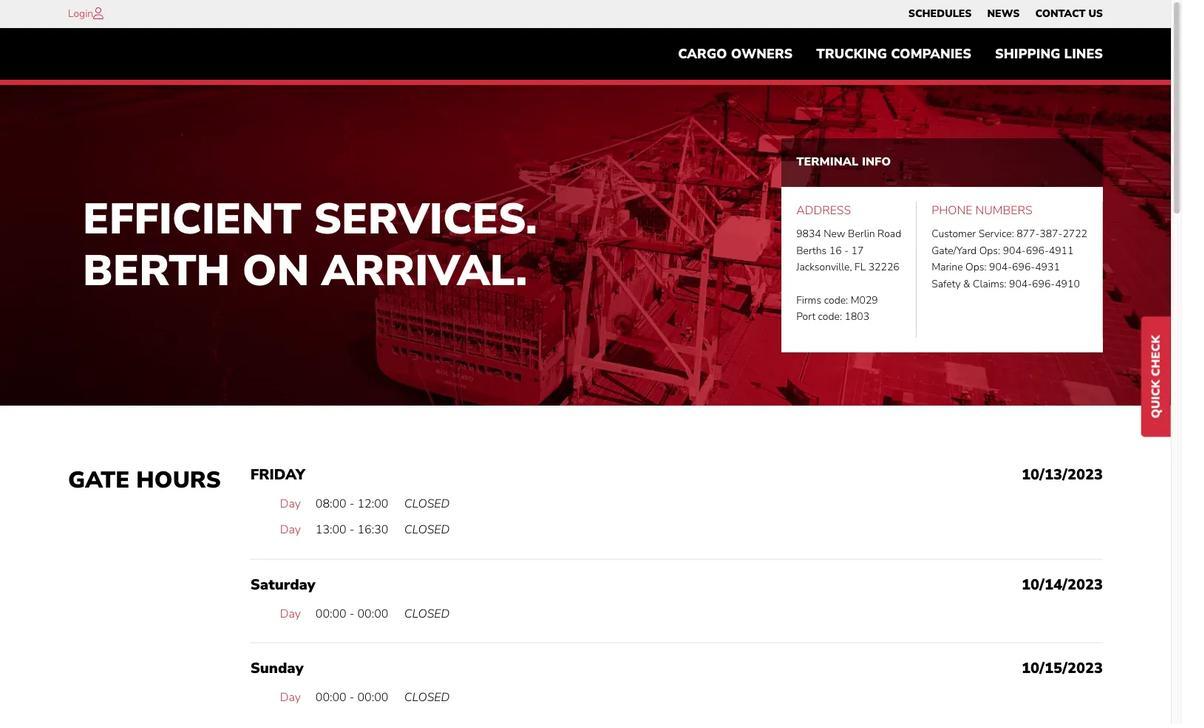 Task type: locate. For each thing, give the bounding box(es) containing it.
arrival.
[[322, 242, 527, 300]]

904-
[[1003, 244, 1026, 258], [990, 260, 1013, 274], [1009, 277, 1032, 291]]

code: right port
[[818, 310, 842, 324]]

32226
[[869, 260, 900, 274]]

shipping lines
[[995, 45, 1103, 63]]

2 00:00 - 00:00 from the top
[[316, 690, 389, 707]]

0 vertical spatial menu bar
[[901, 4, 1111, 24]]

cargo owners
[[678, 45, 793, 63]]

10/15/2023
[[1022, 659, 1103, 679]]

firms
[[797, 294, 822, 308]]

sunday
[[251, 659, 304, 679]]

387-
[[1040, 227, 1063, 241]]

trucking companies
[[817, 45, 972, 63]]

day left 13:00
[[280, 522, 301, 538]]

marine
[[932, 260, 963, 274]]

2 day from the top
[[280, 522, 301, 538]]

13:00
[[316, 522, 347, 538]]

gate/yard
[[932, 244, 977, 258]]

&
[[964, 277, 971, 291]]

menu bar down schedules link
[[666, 39, 1115, 69]]

00:00 - 00:00 for saturday
[[316, 606, 389, 623]]

4910
[[1055, 277, 1080, 291]]

3 day from the top
[[280, 606, 301, 623]]

terminal
[[797, 154, 859, 170]]

1 day from the top
[[280, 496, 301, 512]]

16:30
[[358, 522, 389, 538]]

gate
[[68, 465, 130, 496]]

2 closed from the top
[[404, 522, 450, 538]]

1 00:00 - 00:00 from the top
[[316, 606, 389, 623]]

0 vertical spatial 696-
[[1026, 244, 1049, 258]]

login
[[68, 7, 93, 21]]

code: up 1803
[[824, 294, 848, 308]]

address
[[797, 202, 851, 219]]

4911
[[1049, 244, 1074, 258]]

ops: down service:
[[980, 244, 1001, 258]]

10/13/2023
[[1022, 465, 1103, 485]]

day down saturday
[[280, 606, 301, 623]]

customer service: 877-387-2722 gate/yard ops: 904-696-4911 marine ops: 904-696-4931 safety & claims: 904-696-4910
[[932, 227, 1088, 291]]

menu bar up shipping
[[901, 4, 1111, 24]]

berth
[[83, 242, 230, 300]]

ops: up &
[[966, 260, 987, 274]]

1 closed from the top
[[404, 496, 450, 512]]

friday
[[251, 465, 305, 485]]

1 vertical spatial 00:00 - 00:00
[[316, 690, 389, 707]]

day
[[280, 496, 301, 512], [280, 522, 301, 538], [280, 606, 301, 623], [280, 690, 301, 707]]

4 day from the top
[[280, 690, 301, 707]]

1 vertical spatial menu bar
[[666, 39, 1115, 69]]

contact
[[1036, 7, 1086, 21]]

08:00 - 12:00
[[316, 496, 389, 512]]

00:00 - 00:00
[[316, 606, 389, 623], [316, 690, 389, 707]]

day for friday
[[280, 496, 301, 512]]

hours
[[136, 465, 221, 496]]

safety
[[932, 277, 961, 291]]

1 vertical spatial 696-
[[1012, 260, 1035, 274]]

m029
[[851, 294, 878, 308]]

9834
[[797, 227, 821, 241]]

3 closed from the top
[[404, 606, 450, 623]]

owners
[[731, 45, 793, 63]]

2 vertical spatial 904-
[[1009, 277, 1032, 291]]

schedules
[[909, 7, 972, 21]]

lines
[[1065, 45, 1103, 63]]

claims:
[[973, 277, 1007, 291]]

saturday
[[251, 575, 316, 595]]

menu bar
[[901, 4, 1111, 24], [666, 39, 1115, 69]]

10/14/2023
[[1022, 575, 1103, 595]]

phone numbers
[[932, 202, 1033, 219]]

firms code:  m029 port code:  1803
[[797, 294, 878, 324]]

companies
[[891, 45, 972, 63]]

00:00
[[316, 606, 347, 623], [358, 606, 389, 623], [316, 690, 347, 707], [358, 690, 389, 707]]

ops:
[[980, 244, 1001, 258], [966, 260, 987, 274]]

terminal info
[[797, 154, 891, 170]]

day for sunday
[[280, 690, 301, 707]]

696-
[[1026, 244, 1049, 258], [1012, 260, 1035, 274], [1032, 277, 1055, 291]]

code:
[[824, 294, 848, 308], [818, 310, 842, 324]]

day down the friday
[[280, 496, 301, 512]]

1 vertical spatial code:
[[818, 310, 842, 324]]

0 vertical spatial 904-
[[1003, 244, 1026, 258]]

4 closed from the top
[[404, 690, 450, 707]]

schedules link
[[909, 4, 972, 24]]

904- up claims: at right top
[[990, 260, 1013, 274]]

trucking
[[817, 45, 887, 63]]

road
[[878, 227, 902, 241]]

0 vertical spatial 00:00 - 00:00
[[316, 606, 389, 623]]

quick check link
[[1142, 317, 1171, 437]]

904- down "877-"
[[1003, 244, 1026, 258]]

services.
[[314, 190, 538, 249]]

2722
[[1063, 227, 1088, 241]]

877-
[[1017, 227, 1040, 241]]

closed
[[404, 496, 450, 512], [404, 522, 450, 538], [404, 606, 450, 623], [404, 690, 450, 707]]

shipping lines link
[[984, 39, 1115, 69]]

-
[[845, 244, 849, 258], [350, 496, 355, 512], [350, 522, 355, 538], [350, 606, 355, 623], [350, 690, 355, 707]]

day down sunday
[[280, 690, 301, 707]]

numbers
[[976, 202, 1033, 219]]

08:00
[[316, 496, 347, 512]]

904- right claims: at right top
[[1009, 277, 1032, 291]]



Task type: describe. For each thing, give the bounding box(es) containing it.
news
[[988, 7, 1020, 21]]

- for friday
[[350, 496, 355, 512]]

info
[[862, 154, 891, 170]]

jacksonville,
[[797, 260, 852, 274]]

2 vertical spatial 696-
[[1032, 277, 1055, 291]]

17
[[852, 244, 864, 258]]

login link
[[68, 7, 93, 21]]

new
[[824, 227, 846, 241]]

efficient services. berth on arrival.
[[83, 190, 538, 300]]

contact us link
[[1036, 4, 1103, 24]]

news link
[[988, 4, 1020, 24]]

fl
[[855, 260, 866, 274]]

- inside 9834 new berlin road berths 16 - 17 jacksonville, fl 32226
[[845, 244, 849, 258]]

service:
[[979, 227, 1014, 241]]

efficient
[[83, 190, 301, 249]]

closed for sunday
[[404, 690, 450, 707]]

closed for saturday
[[404, 606, 450, 623]]

cargo
[[678, 45, 727, 63]]

menu bar containing schedules
[[901, 4, 1111, 24]]

on
[[242, 242, 309, 300]]

trucking companies link
[[805, 39, 984, 69]]

quick check
[[1148, 335, 1165, 419]]

1 vertical spatial 904-
[[990, 260, 1013, 274]]

closed for friday
[[404, 496, 450, 512]]

9834 new berlin road berths 16 - 17 jacksonville, fl 32226
[[797, 227, 902, 274]]

cargo owners link
[[666, 39, 805, 69]]

menu bar containing cargo owners
[[666, 39, 1115, 69]]

port
[[797, 310, 816, 324]]

13:00 - 16:30
[[316, 522, 389, 538]]

- for sunday
[[350, 690, 355, 707]]

user image
[[93, 7, 104, 19]]

berths
[[797, 244, 827, 258]]

16
[[830, 244, 842, 258]]

00:00 - 00:00 for sunday
[[316, 690, 389, 707]]

contact us
[[1036, 7, 1103, 21]]

shipping
[[995, 45, 1061, 63]]

phone
[[932, 202, 973, 219]]

4931
[[1035, 260, 1060, 274]]

us
[[1089, 7, 1103, 21]]

gate hours
[[68, 465, 221, 496]]

customer
[[932, 227, 976, 241]]

quick
[[1148, 380, 1165, 419]]

berlin
[[848, 227, 875, 241]]

check
[[1148, 335, 1165, 377]]

1 vertical spatial ops:
[[966, 260, 987, 274]]

day for saturday
[[280, 606, 301, 623]]

- for saturday
[[350, 606, 355, 623]]

0 vertical spatial ops:
[[980, 244, 1001, 258]]

0 vertical spatial code:
[[824, 294, 848, 308]]

12:00
[[358, 496, 389, 512]]

1803
[[845, 310, 870, 324]]



Task type: vqa. For each thing, say whether or not it's contained in the screenshot.
the bottommost 'Day'
no



